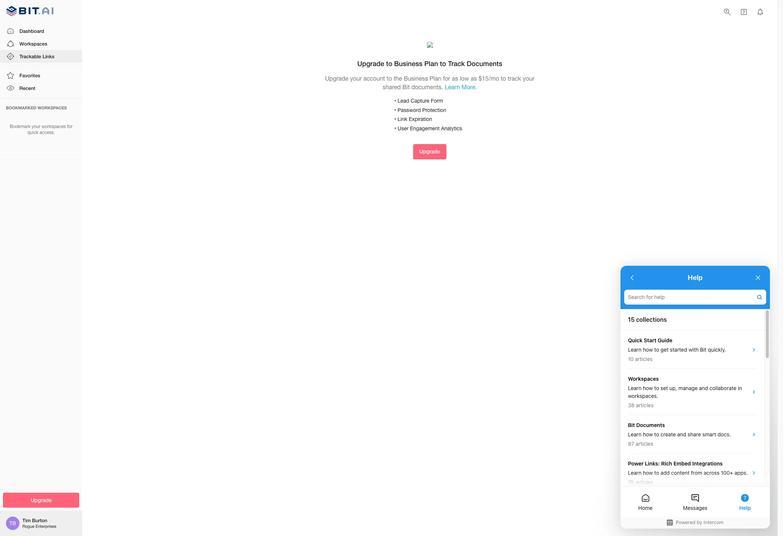 Task type: describe. For each thing, give the bounding box(es) containing it.
workspaces
[[42, 124, 66, 129]]

2 • from the top
[[394, 107, 396, 113]]

recent
[[19, 85, 35, 91]]

favorites button
[[0, 69, 82, 82]]

tb
[[9, 521, 16, 527]]

1 as from the left
[[452, 75, 458, 82]]

your for for
[[32, 124, 40, 129]]

account
[[363, 75, 385, 82]]

for inside upgrade your account to the business plan for as low as $15/mo to track your shared bit documents.
[[443, 75, 450, 82]]

bookmark
[[10, 124, 30, 129]]

workspaces button
[[0, 37, 82, 50]]

access.
[[39, 130, 55, 135]]

workspaces
[[19, 41, 47, 47]]

password
[[398, 107, 421, 113]]

enterprises
[[36, 525, 56, 529]]

learn more. link
[[445, 84, 477, 90]]

learn
[[445, 84, 460, 90]]

1 • from the top
[[394, 98, 396, 104]]

documents
[[467, 59, 502, 67]]

for inside bookmark your workspaces for quick access.
[[67, 124, 72, 129]]

bookmark your workspaces for quick access.
[[10, 124, 72, 135]]

user
[[398, 125, 409, 131]]

form
[[431, 98, 443, 104]]

more.
[[462, 84, 477, 90]]

0 vertical spatial upgrade button
[[413, 144, 446, 159]]

0 vertical spatial plan
[[424, 59, 438, 67]]

quick
[[27, 130, 38, 135]]

burton
[[32, 518, 47, 524]]

track
[[448, 59, 465, 67]]



Task type: locate. For each thing, give the bounding box(es) containing it.
trackable links
[[19, 53, 54, 59]]

• left user
[[394, 125, 396, 131]]

business up bit
[[404, 75, 428, 82]]

upgrade button down engagement at right
[[413, 144, 446, 159]]

1 horizontal spatial your
[[350, 75, 362, 82]]

1 vertical spatial business
[[404, 75, 428, 82]]

dashboard
[[19, 28, 44, 34]]

recent button
[[0, 82, 82, 95]]

bookmarked workspaces
[[6, 105, 67, 110]]

plan
[[424, 59, 438, 67], [430, 75, 441, 82]]

$15/mo
[[479, 75, 499, 82]]

to left track
[[501, 75, 506, 82]]

trackable links button
[[0, 50, 82, 63]]

4 • from the top
[[394, 125, 396, 131]]

to left the track
[[440, 59, 446, 67]]

business inside upgrade your account to the business plan for as low as $15/mo to track your shared bit documents.
[[404, 75, 428, 82]]

upgrade button up burton at the left
[[3, 493, 79, 508]]

• left password
[[394, 107, 396, 113]]

• left lead
[[394, 98, 396, 104]]

to left the
[[387, 75, 392, 82]]

plan up upgrade your account to the business plan for as low as $15/mo to track your shared bit documents.
[[424, 59, 438, 67]]

upgrade
[[357, 59, 384, 67], [325, 75, 348, 82], [419, 148, 440, 155], [31, 497, 52, 503]]

dashboard button
[[0, 25, 82, 37]]

0 horizontal spatial for
[[67, 124, 72, 129]]

•
[[394, 98, 396, 104], [394, 107, 396, 113], [394, 116, 396, 122], [394, 125, 396, 131]]

your left account
[[350, 75, 362, 82]]

• lead capture form • password protection • link expiration • user engagement analytics
[[394, 98, 462, 131]]

capture
[[411, 98, 429, 104]]

as
[[452, 75, 458, 82], [471, 75, 477, 82]]

• left link
[[394, 116, 396, 122]]

0 vertical spatial business
[[394, 59, 422, 67]]

documents.
[[411, 84, 443, 90]]

shared
[[383, 84, 401, 90]]

favorites
[[19, 73, 40, 79]]

business up the
[[394, 59, 422, 67]]

low
[[460, 75, 469, 82]]

0 horizontal spatial your
[[32, 124, 40, 129]]

1 horizontal spatial upgrade button
[[413, 144, 446, 159]]

dialog
[[621, 266, 770, 529]]

to
[[386, 59, 392, 67], [440, 59, 446, 67], [387, 75, 392, 82], [501, 75, 506, 82]]

2 as from the left
[[471, 75, 477, 82]]

plan up documents.
[[430, 75, 441, 82]]

for
[[443, 75, 450, 82], [67, 124, 72, 129]]

your
[[350, 75, 362, 82], [523, 75, 534, 82], [32, 124, 40, 129]]

1 horizontal spatial for
[[443, 75, 450, 82]]

upgrade inside upgrade your account to the business plan for as low as $15/mo to track your shared bit documents.
[[325, 75, 348, 82]]

bookmarked
[[6, 105, 36, 110]]

1 vertical spatial for
[[67, 124, 72, 129]]

3 • from the top
[[394, 116, 396, 122]]

links
[[42, 53, 54, 59]]

the
[[394, 75, 402, 82]]

track
[[508, 75, 521, 82]]

for up learn
[[443, 75, 450, 82]]

1 horizontal spatial as
[[471, 75, 477, 82]]

0 horizontal spatial as
[[452, 75, 458, 82]]

link
[[398, 116, 407, 122]]

to up shared on the top of page
[[386, 59, 392, 67]]

upgrade to business plan to track documents
[[357, 59, 502, 67]]

workspaces
[[38, 105, 67, 110]]

1 vertical spatial upgrade button
[[3, 493, 79, 508]]

analytics
[[441, 125, 462, 131]]

bit
[[402, 84, 410, 90]]

tim
[[22, 518, 31, 524]]

0 horizontal spatial upgrade button
[[3, 493, 79, 508]]

1 vertical spatial plan
[[430, 75, 441, 82]]

learn more.
[[445, 84, 477, 90]]

2 horizontal spatial your
[[523, 75, 534, 82]]

rogue
[[22, 525, 34, 529]]

business
[[394, 59, 422, 67], [404, 75, 428, 82]]

0 vertical spatial for
[[443, 75, 450, 82]]

upgrade your account to the business plan for as low as $15/mo to track your shared bit documents.
[[325, 75, 534, 90]]

engagement
[[410, 125, 440, 131]]

as right low
[[471, 75, 477, 82]]

as up learn
[[452, 75, 458, 82]]

your up quick
[[32, 124, 40, 129]]

expiration
[[409, 116, 432, 122]]

your inside bookmark your workspaces for quick access.
[[32, 124, 40, 129]]

lead
[[398, 98, 409, 104]]

your for to
[[350, 75, 362, 82]]

tim burton rogue enterprises
[[22, 518, 56, 529]]

plan inside upgrade your account to the business plan for as low as $15/mo to track your shared bit documents.
[[430, 75, 441, 82]]

for right workspaces
[[67, 124, 72, 129]]

your right track
[[523, 75, 534, 82]]

protection
[[422, 107, 446, 113]]

upgrade button
[[413, 144, 446, 159], [3, 493, 79, 508]]

trackable
[[19, 53, 41, 59]]



Task type: vqa. For each thing, say whether or not it's contained in the screenshot.
'group'
no



